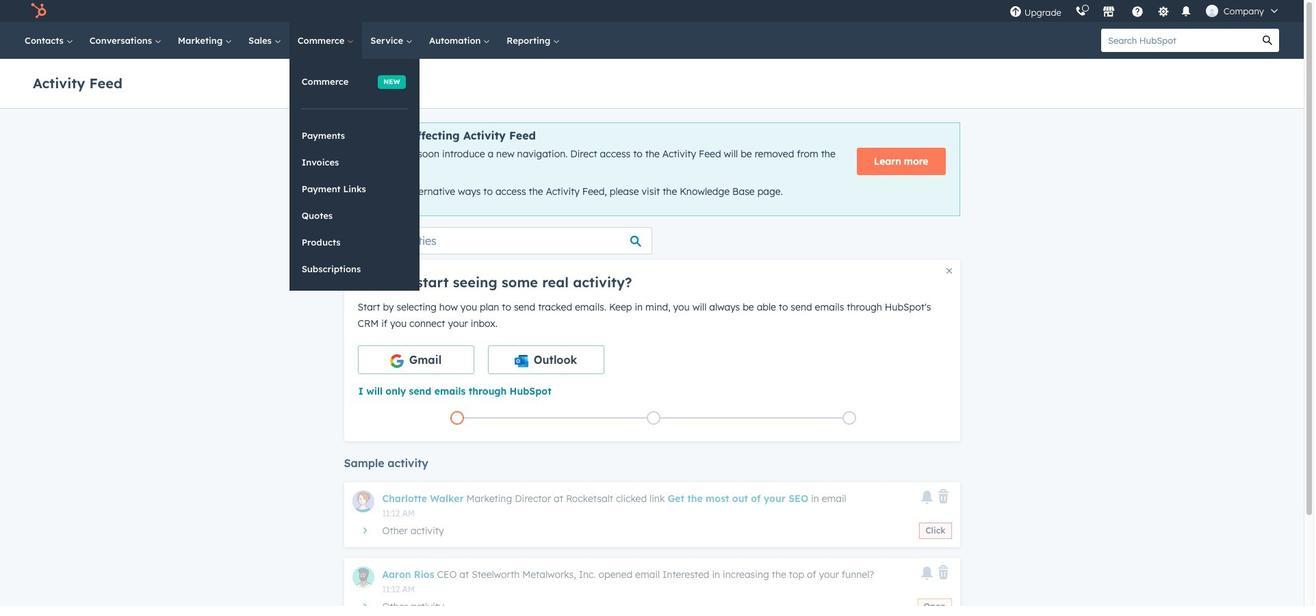 Task type: describe. For each thing, give the bounding box(es) containing it.
jacob simon image
[[1206, 5, 1219, 17]]

onboarding.steps.finalstep.title image
[[846, 415, 853, 423]]

onboarding.steps.sendtrackedemailingmail.title image
[[650, 415, 657, 423]]

commerce menu
[[289, 59, 419, 291]]



Task type: vqa. For each thing, say whether or not it's contained in the screenshot.
onboarding.steps.finalStep.title ICON
yes



Task type: locate. For each thing, give the bounding box(es) containing it.
marketplaces image
[[1103, 6, 1115, 18]]

list
[[359, 409, 948, 428]]

Search activities search field
[[344, 227, 652, 255]]

Search HubSpot search field
[[1102, 29, 1256, 52]]

menu
[[1003, 0, 1288, 22]]

close image
[[947, 268, 952, 274]]

None checkbox
[[358, 346, 474, 374]]

None checkbox
[[488, 346, 604, 374]]



